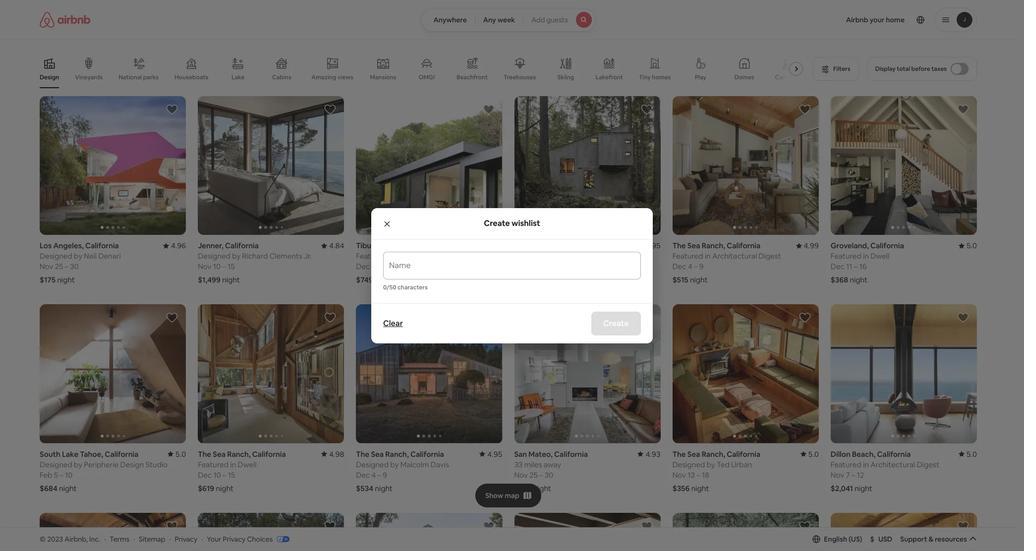 Task type: locate. For each thing, give the bounding box(es) containing it.
display total before taxes
[[875, 65, 947, 73]]

15 for by
[[228, 262, 235, 271]]

add to wishlist: san mateo, california image
[[641, 312, 653, 324]]

featured inside "the sea ranch, california featured in dwell dec 10 – 15 $619 night"
[[198, 460, 229, 469]]

1 horizontal spatial architectural
[[713, 252, 757, 261]]

by up 18
[[707, 460, 715, 469]]

designed inside 'the sea ranch, california designed by malcolm davis dec 4 – 9 $534 night'
[[356, 460, 389, 469]]

by inside los angeles, california designed by neil denari nov 25 – 30 $175 night
[[74, 252, 82, 261]]

by left richard
[[232, 252, 241, 261]]

dec
[[356, 262, 370, 271], [673, 262, 687, 271], [831, 262, 845, 271], [198, 470, 212, 480], [356, 470, 370, 480]]

night inside san mateo, california 33 miles away nov 25 – 30 $420 night
[[534, 484, 551, 493]]

0 horizontal spatial dwell
[[238, 460, 257, 469]]

sea inside the sea ranch, california designed by ted urban nov 13 – 18 $356 night
[[688, 450, 700, 459]]

0 horizontal spatial design
[[40, 73, 59, 81]]

2 horizontal spatial architectural
[[871, 460, 916, 469]]

night down 12 at the right
[[855, 484, 873, 493]]

featured inside "groveland, california featured in dwell dec 11 – 16 $368 night"
[[831, 252, 862, 261]]

by inside south lake tahoe, california designed by peripherie design studio feb 5 – 10 $684 night
[[74, 460, 82, 469]]

sea for ted
[[688, 450, 700, 459]]

18
[[702, 470, 710, 480]]

california inside the sea ranch, california designed by ted urban nov 13 – 18 $356 night
[[727, 450, 761, 459]]

nov inside dillon beach, california featured in architectural digest nov 7 – 12 $2,041 night
[[831, 470, 844, 480]]

night right "$1,499"
[[222, 275, 240, 285]]

the inside "the sea ranch, california featured in dwell dec 10 – 15 $619 night"
[[198, 450, 211, 459]]

california inside jenner, california designed by richard clements jr. nov 10 – 15 $1,499 night
[[225, 241, 259, 251]]

0 horizontal spatial digest
[[759, 252, 781, 261]]

in inside dillon beach, california featured in architectural digest nov 7 – 12 $2,041 night
[[863, 460, 869, 469]]

2 horizontal spatial dwell
[[871, 252, 890, 261]]

$425
[[514, 275, 532, 285]]

20
[[386, 262, 394, 271]]

featured inside dillon beach, california featured in architectural digest nov 7 – 12 $2,041 night
[[831, 460, 862, 469]]

dec up $515
[[673, 262, 687, 271]]

the right 4.95 out of 5 average rating icon
[[673, 241, 686, 251]]

· down add to wishlist: santa rosa, california image
[[169, 535, 171, 544]]

any week button
[[475, 8, 524, 32]]

– inside los angeles, california designed by neil denari nov 25 – 30 $175 night
[[65, 262, 68, 271]]

0 horizontal spatial privacy
[[175, 535, 197, 544]]

amazing views
[[312, 73, 353, 81]]

add to wishlist: los angeles, california image
[[166, 104, 178, 116]]

sea for architectural
[[688, 241, 700, 251]]

night down 16
[[850, 275, 868, 285]]

0 vertical spatial 4
[[688, 262, 692, 271]]

miles
[[524, 460, 542, 469]]

the sea ranch, california designed by ted urban nov 13 – 18 $356 night
[[673, 450, 761, 493]]

nov left 7
[[831, 470, 844, 480]]

the inside the sea ranch, california designed by ted urban nov 13 – 18 $356 night
[[673, 450, 686, 459]]

privacy right your
[[223, 535, 246, 544]]

4.84
[[329, 241, 344, 251]]

1 vertical spatial create
[[604, 318, 629, 328]]

– inside san mateo, california 33 miles away nov 25 – 30 $420 night
[[539, 470, 543, 480]]

california inside los angeles, california designed by neil denari nov 25 – 30 $175 night
[[85, 241, 119, 251]]

add to wishlist: the sea ranch, california image
[[641, 104, 653, 116], [324, 312, 336, 324], [799, 312, 811, 324]]

9 for designed
[[383, 470, 387, 480]]

neil
[[84, 252, 97, 261]]

add to wishlist: half moon bay, california image
[[641, 521, 653, 532]]

0 vertical spatial 30
[[70, 262, 79, 271]]

by left the neil
[[74, 252, 82, 261]]

homes
[[652, 73, 671, 81]]

nov up "$1,499"
[[198, 262, 211, 271]]

4 inside the sea ranch, california featured in architectural digest dec 4 – 9 $515 night
[[688, 262, 692, 271]]

night inside tiburon, california featured in architectural record dec 15 – 20 $749 night
[[375, 275, 392, 285]]

10 inside jenner, california designed by richard clements jr. nov 10 – 15 $1,499 night
[[213, 262, 221, 271]]

10 up the $619
[[213, 470, 221, 480]]

the right 4.98
[[356, 450, 370, 459]]

dillon beach, california featured in architectural digest nov 7 – 12 $2,041 night
[[831, 450, 940, 493]]

privacy down add to wishlist: santa rosa, california image
[[175, 535, 197, 544]]

1 horizontal spatial privacy
[[223, 535, 246, 544]]

group
[[40, 50, 807, 88], [40, 96, 186, 235], [198, 96, 491, 235], [356, 96, 503, 235], [514, 96, 661, 235], [673, 96, 819, 235], [831, 96, 977, 235], [40, 305, 186, 444], [198, 305, 344, 444], [356, 305, 503, 444], [514, 305, 661, 444], [673, 305, 819, 444], [831, 305, 977, 444], [40, 513, 186, 551], [198, 513, 344, 551], [356, 513, 503, 551], [514, 513, 661, 551], [673, 513, 819, 551], [831, 513, 977, 551]]

dec inside "groveland, california featured in dwell dec 11 – 16 $368 night"
[[831, 262, 845, 271]]

nov up $175
[[40, 262, 53, 271]]

create wishlist
[[484, 218, 540, 229]]

nov for nov 10 – 15
[[198, 262, 211, 271]]

night inside the sea ranch, california featured in architectural digest dec 4 – 9 $515 night
[[690, 275, 708, 285]]

night right $684
[[59, 484, 77, 493]]

the sea ranch, california featured in dwell dec 10 – 15 $619 night
[[198, 450, 286, 493]]

california inside the sea ranch, california featured in architectural digest dec 4 – 9 $515 night
[[727, 241, 761, 251]]

tiburon,
[[356, 241, 385, 251]]

1 vertical spatial digest
[[917, 460, 940, 469]]

0 horizontal spatial create
[[484, 218, 510, 229]]

1 · from the left
[[104, 535, 106, 544]]

nov
[[40, 262, 53, 271], [198, 262, 211, 271], [514, 470, 528, 480], [673, 470, 686, 480], [831, 470, 844, 480]]

night right "$420"
[[534, 484, 551, 493]]

add to wishlist: south lake tahoe, california image
[[166, 312, 178, 324]]

0 vertical spatial create
[[484, 218, 510, 229]]

0 horizontal spatial 30
[[70, 262, 79, 271]]

by left malcolm
[[390, 460, 399, 469]]

– inside the sea ranch, california designed by ted urban nov 13 – 18 $356 night
[[697, 470, 700, 480]]

sitemap
[[139, 535, 165, 544]]

the inside 'the sea ranch, california designed by malcolm davis dec 4 – 9 $534 night'
[[356, 450, 370, 459]]

show map button
[[476, 484, 541, 508]]

designed for the sea ranch, california designed by malcolm davis dec 4 – 9 $534 night
[[356, 460, 389, 469]]

· right inc.
[[104, 535, 106, 544]]

2 privacy from the left
[[223, 535, 246, 544]]

name this wishlist dialog
[[371, 208, 653, 343]]

&
[[929, 535, 934, 544]]

sea up 13 at right bottom
[[688, 450, 700, 459]]

10 inside "the sea ranch, california featured in dwell dec 10 – 15 $619 night"
[[213, 470, 221, 480]]

5
[[54, 470, 58, 480]]

lake
[[232, 73, 245, 81], [62, 450, 78, 459]]

0 vertical spatial 25
[[55, 262, 63, 271]]

0 horizontal spatial 4
[[372, 470, 376, 480]]

· left your
[[201, 535, 203, 544]]

sea up $534
[[371, 450, 384, 459]]

1 horizontal spatial 30
[[545, 470, 554, 480]]

ranch, inside the sea ranch, california featured in architectural digest dec 4 – 9 $515 night
[[702, 241, 725, 251]]

9
[[699, 262, 704, 271], [383, 470, 387, 480]]

1 vertical spatial 30
[[545, 470, 554, 480]]

the inside the sea ranch, california featured in architectural digest dec 4 – 9 $515 night
[[673, 241, 686, 251]]

1 vertical spatial 4
[[372, 470, 376, 480]]

night right $534
[[375, 484, 393, 493]]

4.93 out of 5 average rating image
[[638, 450, 661, 459]]

add to wishlist: santa rosa, california image
[[166, 521, 178, 532]]

25
[[55, 262, 63, 271], [530, 470, 538, 480]]

create inside button
[[604, 318, 629, 328]]

night down 18
[[692, 484, 709, 493]]

0 vertical spatial 4.95
[[646, 241, 661, 251]]

by inside 'the sea ranch, california designed by malcolm davis dec 4 – 9 $534 night'
[[390, 460, 399, 469]]

night inside "groveland, california featured in dwell dec 11 – 16 $368 night"
[[850, 275, 868, 285]]

by inside the sea ranch, california designed by ted urban nov 13 – 18 $356 night
[[707, 460, 715, 469]]

designed for the sea ranch, california designed by ted urban nov 13 – 18 $356 night
[[673, 460, 705, 469]]

in inside "groveland, california featured in dwell dec 11 – 16 $368 night"
[[863, 252, 869, 261]]

any week
[[483, 15, 515, 24]]

featured up $515
[[673, 252, 703, 261]]

featured inside tiburon, california featured in architectural record dec 15 – 20 $749 night
[[356, 252, 387, 261]]

sea for malcolm
[[371, 450, 384, 459]]

views
[[338, 73, 353, 81]]

0/50
[[383, 283, 396, 291]]

sitemap link
[[139, 535, 165, 544]]

1 horizontal spatial lake
[[232, 73, 245, 81]]

4.96
[[171, 241, 186, 251]]

none search field containing anywhere
[[421, 8, 596, 32]]

national parks
[[119, 73, 159, 81]]

sea up $515
[[688, 241, 700, 251]]

malcolm
[[400, 460, 429, 469]]

– inside "the sea ranch, california featured in dwell dec 10 – 15 $619 night"
[[223, 470, 226, 480]]

dec up $534
[[356, 470, 370, 480]]

1 horizontal spatial dwell
[[554, 252, 573, 261]]

2 · from the left
[[133, 535, 135, 544]]

– inside jenner, california designed by richard clements jr. nov 10 – 15 $1,499 night
[[222, 262, 226, 271]]

studio
[[146, 460, 168, 469]]

lake right south
[[62, 450, 78, 459]]

1 vertical spatial 9
[[383, 470, 387, 480]]

1 horizontal spatial design
[[120, 460, 144, 469]]

4 inside 'the sea ranch, california designed by malcolm davis dec 4 – 9 $534 night'
[[372, 470, 376, 480]]

lake left cabins
[[232, 73, 245, 81]]

4.93
[[646, 450, 661, 459]]

5.0
[[967, 241, 977, 251], [175, 450, 186, 459], [808, 450, 819, 459], [967, 450, 977, 459]]

dec inside "the sea ranch, california featured in dwell dec 10 – 15 $619 night"
[[198, 470, 212, 480]]

13
[[688, 470, 695, 480]]

digest inside the sea ranch, california featured in architectural digest dec 4 – 9 $515 night
[[759, 252, 781, 261]]

0 vertical spatial 9
[[699, 262, 704, 271]]

night right the $619
[[216, 484, 234, 493]]

the
[[673, 241, 686, 251], [198, 450, 211, 459], [356, 450, 370, 459], [673, 450, 686, 459]]

featured up 11 at the right of the page
[[831, 252, 862, 261]]

dec up $749
[[356, 262, 370, 271]]

1 vertical spatial 25
[[530, 470, 538, 480]]

4 up $515
[[688, 262, 692, 271]]

nov down 33
[[514, 470, 528, 480]]

10 for dec
[[213, 470, 221, 480]]

add
[[532, 15, 545, 24]]

None search field
[[421, 8, 596, 32]]

sea inside "the sea ranch, california featured in dwell dec 10 – 15 $619 night"
[[213, 450, 226, 459]]

0 horizontal spatial architectural
[[396, 252, 441, 261]]

15 inside jenner, california designed by richard clements jr. nov 10 – 15 $1,499 night
[[228, 262, 235, 271]]

$
[[870, 535, 875, 544]]

10 up "$1,499"
[[213, 262, 221, 271]]

dwell
[[554, 252, 573, 261], [871, 252, 890, 261], [238, 460, 257, 469]]

night inside los angeles, california designed by neil denari nov 25 – 30 $175 night
[[57, 275, 75, 285]]

ranch, inside "the sea ranch, california featured in dwell dec 10 – 15 $619 night"
[[227, 450, 251, 459]]

designed inside the sea ranch, california designed by ted urban nov 13 – 18 $356 night
[[673, 460, 705, 469]]

15
[[228, 262, 235, 271], [372, 262, 379, 271], [228, 470, 235, 480]]

30 down away
[[545, 470, 554, 480]]

2 horizontal spatial add to wishlist: the sea ranch, california image
[[799, 312, 811, 324]]

25 up $175
[[55, 262, 63, 271]]

4
[[688, 262, 692, 271], [372, 470, 376, 480]]

9 for featured
[[699, 262, 704, 271]]

night inside 'the sea ranch, california designed by malcolm davis dec 4 – 9 $534 night'
[[375, 484, 393, 493]]

architectural inside dillon beach, california featured in architectural digest nov 7 – 12 $2,041 night
[[871, 460, 916, 469]]

1 horizontal spatial digest
[[917, 460, 940, 469]]

california inside tiburon, california featured in architectural record dec 15 – 20 $749 night
[[387, 241, 420, 251]]

nov inside los angeles, california designed by neil denari nov 25 – 30 $175 night
[[40, 262, 53, 271]]

the right the 4.93
[[673, 450, 686, 459]]

designed up 13 at right bottom
[[673, 460, 705, 469]]

denari
[[98, 252, 121, 261]]

9 inside 'the sea ranch, california designed by malcolm davis dec 4 – 9 $534 night'
[[383, 470, 387, 480]]

featured up 7
[[831, 460, 862, 469]]

designed down los
[[40, 252, 72, 261]]

designed
[[40, 252, 72, 261], [198, 252, 231, 261], [40, 460, 72, 469], [356, 460, 389, 469], [673, 460, 705, 469]]

1 horizontal spatial add to wishlist: the sea ranch, california image
[[641, 104, 653, 116]]

by
[[74, 252, 82, 261], [232, 252, 241, 261], [74, 460, 82, 469], [390, 460, 399, 469], [707, 460, 715, 469]]

1 vertical spatial lake
[[62, 450, 78, 459]]

ranch, inside 'the sea ranch, california designed by malcolm davis dec 4 – 9 $534 night'
[[385, 450, 409, 459]]

create left add to wishlist: san mateo, california icon
[[604, 318, 629, 328]]

0 horizontal spatial 4.95
[[488, 450, 503, 459]]

south
[[40, 450, 60, 459]]

1 vertical spatial 4.95
[[488, 450, 503, 459]]

tiburon, california featured in architectural record dec 15 – 20 $749 night
[[356, 241, 467, 285]]

architectural inside the sea ranch, california featured in architectural digest dec 4 – 9 $515 night
[[713, 252, 757, 261]]

designed down "jenner,"
[[198, 252, 231, 261]]

1 horizontal spatial 9
[[699, 262, 704, 271]]

25 down the miles
[[530, 470, 538, 480]]

featured down tiburon,
[[356, 252, 387, 261]]

ranch, inside the sea ranch, california designed by ted urban nov 13 – 18 $356 night
[[702, 450, 725, 459]]

sea inside the sea ranch, california featured in architectural digest dec 4 – 9 $515 night
[[688, 241, 700, 251]]

sea for dwell
[[213, 450, 226, 459]]

in inside the sea ranch, california featured in architectural digest dec 4 – 9 $515 night
[[705, 252, 711, 261]]

– inside tiburon, california featured in architectural record dec 15 – 20 $749 night
[[380, 262, 384, 271]]

amazing
[[312, 73, 336, 81]]

15 inside tiburon, california featured in architectural record dec 15 – 20 $749 night
[[372, 262, 379, 271]]

sea up the $619
[[213, 450, 226, 459]]

0 horizontal spatial 25
[[55, 262, 63, 271]]

dec left 11 at the right of the page
[[831, 262, 845, 271]]

none text field inside name this wishlist dialog
[[389, 265, 635, 274]]

design left vineyards
[[40, 73, 59, 81]]

1 vertical spatial design
[[120, 460, 144, 469]]

the for the sea ranch, california featured in dwell dec 10 – 15 $619 night
[[198, 450, 211, 459]]

the sea ranch, california featured in architectural digest dec 4 – 9 $515 night
[[673, 241, 781, 285]]

feb
[[40, 470, 52, 480]]

– inside 'the sea ranch, california designed by malcolm davis dec 4 – 9 $534 night'
[[378, 470, 381, 480]]

lake inside south lake tahoe, california designed by peripherie design studio feb 5 – 10 $684 night
[[62, 450, 78, 459]]

night inside south lake tahoe, california designed by peripherie design studio feb 5 – 10 $684 night
[[59, 484, 77, 493]]

– inside the sea ranch, california featured in architectural digest dec 4 – 9 $515 night
[[694, 262, 698, 271]]

dec inside tiburon, california featured in architectural record dec 15 – 20 $749 night
[[356, 262, 370, 271]]

taxes
[[932, 65, 947, 73]]

None text field
[[389, 265, 635, 274]]

–
[[65, 262, 68, 271], [222, 262, 226, 271], [380, 262, 384, 271], [694, 262, 698, 271], [854, 262, 858, 271], [60, 470, 63, 480], [539, 470, 543, 480], [223, 470, 226, 480], [378, 470, 381, 480], [697, 470, 700, 480], [852, 470, 855, 480]]

5.0 out of 5 average rating image for groveland, california featured in dwell dec 11 – 16 $368 night
[[959, 241, 977, 251]]

guests
[[547, 15, 568, 24]]

0 vertical spatial digest
[[759, 252, 781, 261]]

1 horizontal spatial 4
[[688, 262, 692, 271]]

30 down angeles,
[[70, 262, 79, 271]]

usd
[[879, 535, 893, 544]]

los angeles, california designed by neil denari nov 25 – 30 $175 night
[[40, 241, 121, 285]]

away
[[544, 460, 561, 469]]

4 up $534
[[372, 470, 376, 480]]

night right $175
[[57, 275, 75, 285]]

featured up $425 night
[[514, 252, 545, 261]]

10 inside south lake tahoe, california designed by peripherie design studio feb 5 – 10 $684 night
[[65, 470, 73, 480]]

dec up the $619
[[198, 470, 212, 480]]

night down 20
[[375, 275, 392, 285]]

1 horizontal spatial create
[[604, 318, 629, 328]]

designed up $534
[[356, 460, 389, 469]]

$425 night
[[514, 275, 551, 285]]

0 horizontal spatial add to wishlist: the sea ranch, california image
[[324, 312, 336, 324]]

night right $515
[[690, 275, 708, 285]]

·
[[104, 535, 106, 544], [133, 535, 135, 544], [169, 535, 171, 544], [201, 535, 203, 544]]

designed inside south lake tahoe, california designed by peripherie design studio feb 5 – 10 $684 night
[[40, 460, 72, 469]]

10
[[213, 262, 221, 271], [65, 470, 73, 480], [213, 470, 221, 480]]

15 inside "the sea ranch, california featured in dwell dec 10 – 15 $619 night"
[[228, 470, 235, 480]]

by for the sea ranch, california designed by ted urban nov 13 – 18 $356 night
[[707, 460, 715, 469]]

$684
[[40, 484, 57, 493]]

night inside jenner, california designed by richard clements jr. nov 10 – 15 $1,499 night
[[222, 275, 240, 285]]

tiny homes
[[639, 73, 671, 81]]

4.96 out of 5 average rating image
[[163, 241, 186, 251]]

10 right 5
[[65, 470, 73, 480]]

0 horizontal spatial lake
[[62, 450, 78, 459]]

· right terms
[[133, 535, 135, 544]]

add to wishlist: pacifica, california image
[[957, 521, 969, 532]]

sea inside 'the sea ranch, california designed by malcolm davis dec 4 – 9 $534 night'
[[371, 450, 384, 459]]

profile element
[[608, 0, 977, 40]]

nov inside jenner, california designed by richard clements jr. nov 10 – 15 $1,499 night
[[198, 262, 211, 271]]

groveland,
[[831, 241, 869, 251]]

los
[[40, 241, 52, 251]]

the up the $619
[[198, 450, 211, 459]]

1 horizontal spatial 25
[[530, 470, 538, 480]]

add to wishlist: aptos, california image
[[483, 521, 495, 532]]

night
[[57, 275, 75, 285], [533, 275, 551, 285], [222, 275, 240, 285], [375, 275, 392, 285], [690, 275, 708, 285], [850, 275, 868, 285], [59, 484, 77, 493], [534, 484, 551, 493], [216, 484, 234, 493], [375, 484, 393, 493], [692, 484, 709, 493], [855, 484, 873, 493]]

9 inside the sea ranch, california featured in architectural digest dec 4 – 9 $515 night
[[699, 262, 704, 271]]

featured up the $619
[[198, 460, 229, 469]]

richard
[[242, 252, 268, 261]]

5.0 out of 5 average rating image
[[959, 241, 977, 251], [168, 450, 186, 459], [959, 450, 977, 459]]

create left wishlist
[[484, 218, 510, 229]]

4.99 out of 5 average rating image
[[796, 241, 819, 251]]

0 vertical spatial lake
[[232, 73, 245, 81]]

by down tahoe,
[[74, 460, 82, 469]]

0 horizontal spatial 9
[[383, 470, 387, 480]]

privacy
[[175, 535, 197, 544], [223, 535, 246, 544]]

design left studio
[[120, 460, 144, 469]]

architectural
[[396, 252, 441, 261], [713, 252, 757, 261], [871, 460, 916, 469]]

beach,
[[852, 450, 876, 459]]

5.0 out of 5 average rating image for south lake tahoe, california designed by peripherie design studio feb 5 – 10 $684 night
[[168, 450, 186, 459]]

nov left 13 at right bottom
[[673, 470, 686, 480]]

designed up 5
[[40, 460, 72, 469]]

support
[[901, 535, 927, 544]]

add to wishlist: the sea ranch, california image
[[799, 104, 811, 116]]

terms · sitemap · privacy ·
[[110, 535, 203, 544]]



Task type: vqa. For each thing, say whether or not it's contained in the screenshot.
PARKS
yes



Task type: describe. For each thing, give the bounding box(es) containing it.
groveland, california featured in dwell dec 11 – 16 $368 night
[[831, 241, 904, 285]]

ranch, for malcolm
[[385, 450, 409, 459]]

$619
[[198, 484, 214, 493]]

4.84 out of 5 average rating image
[[321, 241, 344, 251]]

dillon
[[831, 450, 851, 459]]

12
[[857, 470, 864, 480]]

night right "$425"
[[533, 275, 551, 285]]

$368
[[831, 275, 848, 285]]

add to wishlist: del monte forest, california image
[[324, 521, 336, 532]]

add guests button
[[523, 8, 596, 32]]

add to wishlist: the sea ranch, california image for the sea ranch, california featured in dwell dec 10 – 15 $619 night
[[324, 312, 336, 324]]

camping
[[775, 73, 801, 81]]

add to wishlist: groveland, california image
[[957, 104, 969, 116]]

ranch, for dwell
[[227, 450, 251, 459]]

©
[[40, 535, 46, 544]]

privacy inside your privacy choices link
[[223, 535, 246, 544]]

display
[[875, 65, 896, 73]]

the sea ranch, california designed by malcolm davis dec 4 – 9 $534 night
[[356, 450, 449, 493]]

5.0 for south lake tahoe, california designed by peripherie design studio feb 5 – 10 $684 night
[[175, 450, 186, 459]]

nov for nov 7 – 12
[[831, 470, 844, 480]]

© 2023 airbnb, inc. ·
[[40, 535, 106, 544]]

25 inside san mateo, california 33 miles away nov 25 – 30 $420 night
[[530, 470, 538, 480]]

english (us)
[[824, 535, 863, 544]]

by for the sea ranch, california designed by malcolm davis dec 4 – 9 $534 night
[[390, 460, 399, 469]]

add guests
[[532, 15, 568, 24]]

week
[[498, 15, 515, 24]]

add to wishlist: jenner, california image
[[324, 104, 336, 116]]

dec inside the sea ranch, california featured in architectural digest dec 4 – 9 $515 night
[[673, 262, 687, 271]]

11
[[846, 262, 853, 271]]

anywhere
[[434, 15, 467, 24]]

– inside "groveland, california featured in dwell dec 11 – 16 $368 night"
[[854, 262, 858, 271]]

create for create
[[604, 318, 629, 328]]

parks
[[143, 73, 159, 81]]

before
[[912, 65, 930, 73]]

skiing
[[558, 73, 574, 81]]

add to wishlist: cobb, california image
[[799, 521, 811, 532]]

night inside the sea ranch, california designed by ted urban nov 13 – 18 $356 night
[[692, 484, 709, 493]]

domes
[[735, 73, 754, 81]]

4.98
[[329, 450, 344, 459]]

anywhere button
[[421, 8, 475, 32]]

peripherie
[[84, 460, 119, 469]]

the for the sea ranch, california designed by malcolm davis dec 4 – 9 $534 night
[[356, 450, 370, 459]]

1 horizontal spatial 4.95
[[646, 241, 661, 251]]

4.98 out of 5 average rating image
[[321, 450, 344, 459]]

any
[[483, 15, 496, 24]]

add to wishlist: tiburon, california image
[[483, 104, 495, 116]]

3 · from the left
[[169, 535, 171, 544]]

– inside dillon beach, california featured in architectural digest nov 7 – 12 $2,041 night
[[852, 470, 855, 480]]

5.0 for dillon beach, california featured in architectural digest nov 7 – 12 $2,041 night
[[967, 450, 977, 459]]

architectural inside tiburon, california featured in architectural record dec 15 – 20 $749 night
[[396, 252, 441, 261]]

$ usd
[[870, 535, 893, 544]]

lakefront
[[596, 73, 623, 81]]

south lake tahoe, california designed by peripherie design studio feb 5 – 10 $684 night
[[40, 450, 168, 493]]

lake inside group
[[232, 73, 245, 81]]

california inside "the sea ranch, california featured in dwell dec 10 – 15 $619 night"
[[252, 450, 286, 459]]

mansions
[[370, 73, 396, 81]]

33
[[514, 460, 523, 469]]

beachfront
[[457, 73, 488, 81]]

group containing national parks
[[40, 50, 807, 88]]

in inside "the sea ranch, california featured in dwell dec 10 – 15 $619 night"
[[230, 460, 236, 469]]

night inside "the sea ranch, california featured in dwell dec 10 – 15 $619 night"
[[216, 484, 234, 493]]

by inside jenner, california designed by richard clements jr. nov 10 – 15 $1,499 night
[[232, 252, 241, 261]]

designed for south lake tahoe, california designed by peripherie design studio feb 5 – 10 $684 night
[[40, 460, 72, 469]]

in inside tiburon, california featured in architectural record dec 15 – 20 $749 night
[[389, 252, 394, 261]]

omg!
[[419, 73, 435, 81]]

$1,499
[[198, 275, 221, 285]]

0/50 characters
[[383, 283, 428, 291]]

night inside dillon beach, california featured in architectural digest nov 7 – 12 $2,041 night
[[855, 484, 873, 493]]

nov inside san mateo, california 33 miles away nov 25 – 30 $420 night
[[514, 470, 528, 480]]

dec inside 'the sea ranch, california designed by malcolm davis dec 4 – 9 $534 night'
[[356, 470, 370, 480]]

terms link
[[110, 535, 129, 544]]

privacy link
[[175, 535, 197, 544]]

4 · from the left
[[201, 535, 203, 544]]

5.0 for groveland, california featured in dwell dec 11 – 16 $368 night
[[967, 241, 977, 251]]

16
[[860, 262, 867, 271]]

support & resources button
[[901, 535, 977, 544]]

$749
[[356, 275, 373, 285]]

inc.
[[89, 535, 100, 544]]

terms
[[110, 535, 129, 544]]

california inside south lake tahoe, california designed by peripherie design studio feb 5 – 10 $684 night
[[105, 450, 139, 459]]

show map
[[486, 491, 519, 500]]

support & resources
[[901, 535, 967, 544]]

create for create wishlist
[[484, 218, 510, 229]]

30 inside los angeles, california designed by neil denari nov 25 – 30 $175 night
[[70, 262, 79, 271]]

mateo,
[[529, 450, 553, 459]]

4.95 out of 5 average rating image
[[638, 241, 661, 251]]

4.95 out of 5 average rating image
[[480, 450, 503, 459]]

resources
[[935, 535, 967, 544]]

(us)
[[849, 535, 863, 544]]

clements
[[270, 252, 302, 261]]

the for the sea ranch, california designed by ted urban nov 13 – 18 $356 night
[[673, 450, 686, 459]]

urban
[[731, 460, 752, 469]]

featured inside the sea ranch, california featured in architectural digest dec 4 – 9 $515 night
[[673, 252, 703, 261]]

designed inside jenner, california designed by richard clements jr. nov 10 – 15 $1,499 night
[[198, 252, 231, 261]]

tiny
[[639, 73, 651, 81]]

dwell inside "groveland, california featured in dwell dec 11 – 16 $368 night"
[[871, 252, 890, 261]]

design inside south lake tahoe, california designed by peripherie design studio feb 5 – 10 $684 night
[[120, 460, 144, 469]]

houseboats
[[175, 73, 208, 81]]

0 vertical spatial design
[[40, 73, 59, 81]]

ted
[[717, 460, 730, 469]]

create button
[[592, 312, 641, 335]]

4.99
[[804, 241, 819, 251]]

cabins
[[272, 73, 291, 81]]

nov inside the sea ranch, california designed by ted urban nov 13 – 18 $356 night
[[673, 470, 686, 480]]

angeles,
[[53, 241, 84, 251]]

california inside 'the sea ranch, california designed by malcolm davis dec 4 – 9 $534 night'
[[411, 450, 444, 459]]

2023
[[47, 535, 63, 544]]

5.0 for the sea ranch, california designed by ted urban nov 13 – 18 $356 night
[[808, 450, 819, 459]]

add to wishlist: the sea ranch, california image for the sea ranch, california designed by ted urban nov 13 – 18 $356 night
[[799, 312, 811, 324]]

5.0 out of 5 average rating image for dillon beach, california featured in architectural digest nov 7 – 12 $2,041 night
[[959, 450, 977, 459]]

jenner,
[[198, 241, 224, 251]]

california inside dillon beach, california featured in architectural digest nov 7 – 12 $2,041 night
[[877, 450, 911, 459]]

by for south lake tahoe, california designed by peripherie design studio feb 5 – 10 $684 night
[[74, 460, 82, 469]]

ranch, for ted
[[702, 450, 725, 459]]

designed inside los angeles, california designed by neil denari nov 25 – 30 $175 night
[[40, 252, 72, 261]]

english
[[824, 535, 847, 544]]

wishlist
[[512, 218, 540, 229]]

$420
[[514, 484, 532, 493]]

california inside san mateo, california 33 miles away nov 25 – 30 $420 night
[[554, 450, 588, 459]]

nov for nov 25 – 30
[[40, 262, 53, 271]]

4 for $534
[[372, 470, 376, 480]]

jenner, california designed by richard clements jr. nov 10 – 15 $1,499 night
[[198, 241, 312, 285]]

1 privacy from the left
[[175, 535, 197, 544]]

show
[[486, 491, 503, 500]]

the for the sea ranch, california featured in architectural digest dec 4 – 9 $515 night
[[673, 241, 686, 251]]

15 for california
[[228, 470, 235, 480]]

5.0 out of 5 average rating image
[[801, 450, 819, 459]]

add to wishlist: dillon beach, california image
[[957, 312, 969, 324]]

4 for $515
[[688, 262, 692, 271]]

dwell inside "the sea ranch, california featured in dwell dec 10 – 15 $619 night"
[[238, 460, 257, 469]]

$515
[[673, 275, 689, 285]]

characters
[[398, 283, 428, 291]]

english (us) button
[[812, 535, 863, 544]]

$356
[[673, 484, 690, 493]]

your privacy choices link
[[207, 535, 290, 544]]

featured in dwell
[[514, 252, 573, 261]]

7
[[846, 470, 850, 480]]

10 for nov
[[213, 262, 221, 271]]

airbnb,
[[65, 535, 88, 544]]

california inside "groveland, california featured in dwell dec 11 – 16 $368 night"
[[871, 241, 904, 251]]

tahoe,
[[80, 450, 103, 459]]

san mateo, california 33 miles away nov 25 – 30 $420 night
[[514, 450, 588, 493]]

– inside south lake tahoe, california designed by peripherie design studio feb 5 – 10 $684 night
[[60, 470, 63, 480]]

ranch, for architectural
[[702, 241, 725, 251]]

digest inside dillon beach, california featured in architectural digest nov 7 – 12 $2,041 night
[[917, 460, 940, 469]]

record
[[442, 252, 467, 261]]

30 inside san mateo, california 33 miles away nov 25 – 30 $420 night
[[545, 470, 554, 480]]

25 inside los angeles, california designed by neil denari nov 25 – 30 $175 night
[[55, 262, 63, 271]]



